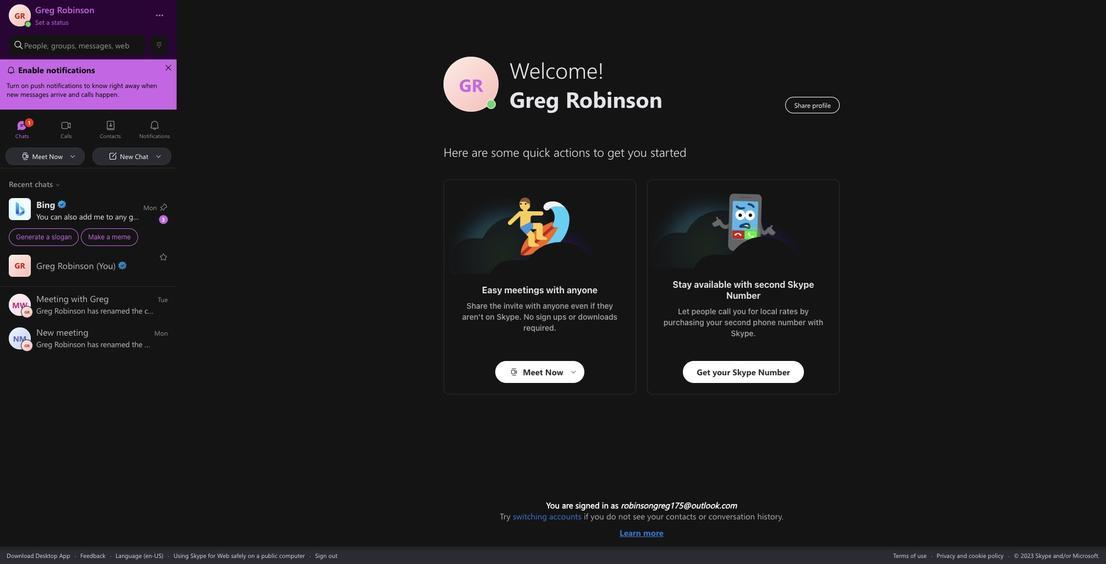 Task type: locate. For each thing, give the bounding box(es) containing it.
1 horizontal spatial or
[[699, 511, 706, 522]]

anyone
[[567, 285, 598, 295], [543, 301, 569, 310]]

0 horizontal spatial second
[[724, 318, 751, 327]]

cookie
[[969, 551, 986, 559]]

1 horizontal spatial you
[[733, 307, 746, 316]]

0 vertical spatial on
[[486, 312, 495, 321]]

skype.
[[497, 312, 522, 321], [731, 329, 756, 338]]

1 vertical spatial for
[[208, 551, 216, 559]]

of
[[911, 551, 916, 559]]

for left the web
[[208, 551, 216, 559]]

a right set
[[46, 18, 50, 26]]

for left local
[[748, 307, 758, 316]]

as
[[611, 500, 619, 511]]

1 vertical spatial or
[[699, 511, 706, 522]]

skype right "using"
[[190, 551, 206, 559]]

with
[[734, 280, 752, 289], [546, 285, 565, 295], [525, 301, 541, 310], [808, 318, 823, 327]]

0 vertical spatial for
[[748, 307, 758, 316]]

on inside share the invite with anyone even if they aren't on skype. no sign ups or downloads required.
[[486, 312, 495, 321]]

web
[[115, 40, 129, 50]]

on down the at the bottom of the page
[[486, 312, 495, 321]]

1 vertical spatial if
[[584, 511, 588, 522]]

0 horizontal spatial you
[[591, 511, 604, 522]]

0 horizontal spatial your
[[647, 511, 664, 522]]

with down the by
[[808, 318, 823, 327]]

downloads
[[578, 312, 618, 321]]

if
[[590, 301, 595, 310], [584, 511, 588, 522]]

the
[[490, 301, 502, 310]]

you right call on the bottom right of the page
[[733, 307, 746, 316]]

0 vertical spatial your
[[706, 318, 722, 327]]

you
[[546, 500, 560, 511]]

public
[[261, 551, 278, 559]]

download desktop app link
[[7, 551, 70, 559]]

available
[[694, 280, 732, 289]]

0 vertical spatial skype.
[[497, 312, 522, 321]]

a right make
[[106, 233, 110, 241]]

try
[[500, 511, 511, 522]]

(en-
[[143, 551, 154, 559]]

desktop
[[35, 551, 57, 559]]

download desktop app
[[7, 551, 70, 559]]

terms
[[893, 551, 909, 559]]

a for status
[[46, 18, 50, 26]]

1 vertical spatial skype.
[[731, 329, 756, 338]]

0 vertical spatial skype
[[788, 280, 814, 289]]

you are signed in as
[[546, 500, 621, 511]]

you
[[733, 307, 746, 316], [591, 511, 604, 522]]

1 horizontal spatial second
[[754, 280, 786, 289]]

computer
[[279, 551, 305, 559]]

or inside share the invite with anyone even if they aren't on skype. no sign ups or downloads required.
[[569, 312, 576, 321]]

or right contacts
[[699, 511, 706, 522]]

stay
[[673, 280, 692, 289]]

skype inside stay available with second skype number
[[788, 280, 814, 289]]

people,
[[24, 40, 49, 50]]

call
[[718, 307, 731, 316]]

skype
[[788, 280, 814, 289], [190, 551, 206, 559]]

anyone inside share the invite with anyone even if they aren't on skype. no sign ups or downloads required.
[[543, 301, 569, 310]]

a left public
[[256, 551, 260, 559]]

on right safely
[[248, 551, 255, 559]]

1 horizontal spatial if
[[590, 301, 595, 310]]

1 horizontal spatial on
[[486, 312, 495, 321]]

accounts
[[549, 511, 582, 522]]

on
[[486, 312, 495, 321], [248, 551, 255, 559]]

number
[[778, 318, 806, 327]]

download
[[7, 551, 34, 559]]

anyone up even
[[567, 285, 598, 295]]

web
[[217, 551, 229, 559]]

1 horizontal spatial skype
[[788, 280, 814, 289]]

skype up the by
[[788, 280, 814, 289]]

skype. inside let people call you for local rates by purchasing your second phone number with skype.
[[731, 329, 756, 338]]

0 vertical spatial second
[[754, 280, 786, 289]]

people, groups, messages, web button
[[9, 35, 146, 55]]

are
[[562, 500, 573, 511]]

0 horizontal spatial skype.
[[497, 312, 522, 321]]

0 vertical spatial you
[[733, 307, 746, 316]]

number
[[726, 291, 761, 300]]

meme
[[112, 233, 131, 241]]

if inside try switching accounts if you do not see your contacts or conversation history. learn more
[[584, 511, 588, 522]]

with up number
[[734, 280, 752, 289]]

your down call on the bottom right of the page
[[706, 318, 722, 327]]

make a meme
[[88, 233, 131, 241]]

0 horizontal spatial or
[[569, 312, 576, 321]]

status
[[51, 18, 69, 26]]

a for meme
[[106, 233, 110, 241]]

1 vertical spatial you
[[591, 511, 604, 522]]

with up no
[[525, 301, 541, 310]]

0 vertical spatial anyone
[[567, 285, 598, 295]]

1 vertical spatial your
[[647, 511, 664, 522]]

no
[[524, 312, 534, 321]]

skype. inside share the invite with anyone even if they aren't on skype. no sign ups or downloads required.
[[497, 312, 522, 321]]

0 horizontal spatial skype
[[190, 551, 206, 559]]

generate a slogan
[[16, 233, 72, 241]]

a left the slogan in the top left of the page
[[46, 233, 50, 241]]

a inside button
[[46, 18, 50, 26]]

contacts
[[666, 511, 696, 522]]

1 horizontal spatial for
[[748, 307, 758, 316]]

second down call on the bottom right of the page
[[724, 318, 751, 327]]

for inside let people call you for local rates by purchasing your second phone number with skype.
[[748, 307, 758, 316]]

skype. down "phone"
[[731, 329, 756, 338]]

second
[[754, 280, 786, 289], [724, 318, 751, 327]]

share
[[467, 301, 488, 310]]

1 vertical spatial on
[[248, 551, 255, 559]]

1 horizontal spatial skype.
[[731, 329, 756, 338]]

tab list
[[0, 116, 177, 146]]

learn
[[620, 527, 641, 538]]

rates
[[780, 307, 798, 316]]

1 vertical spatial second
[[724, 318, 751, 327]]

for
[[748, 307, 758, 316], [208, 551, 216, 559]]

if up downloads
[[590, 301, 595, 310]]

if right accounts
[[584, 511, 588, 522]]

anyone up the ups at the bottom of page
[[543, 301, 569, 310]]

not
[[618, 511, 631, 522]]

or right the ups at the bottom of page
[[569, 312, 576, 321]]

1 horizontal spatial your
[[706, 318, 722, 327]]

skype. down "invite" at the bottom left of the page
[[497, 312, 522, 321]]

a
[[46, 18, 50, 26], [46, 233, 50, 241], [106, 233, 110, 241], [256, 551, 260, 559]]

us)
[[154, 551, 163, 559]]

groups,
[[51, 40, 76, 50]]

0 horizontal spatial for
[[208, 551, 216, 559]]

0 vertical spatial or
[[569, 312, 576, 321]]

0 horizontal spatial if
[[584, 511, 588, 522]]

meetings
[[504, 285, 544, 295]]

1 vertical spatial anyone
[[543, 301, 569, 310]]

second up local
[[754, 280, 786, 289]]

0 vertical spatial if
[[590, 301, 595, 310]]

in
[[602, 500, 609, 511]]

out
[[328, 551, 337, 559]]

sign out
[[315, 551, 337, 559]]

messages,
[[79, 40, 113, 50]]

local
[[760, 307, 778, 316]]

you left 'do'
[[591, 511, 604, 522]]

your right the see
[[647, 511, 664, 522]]

by
[[800, 307, 809, 316]]



Task type: describe. For each thing, give the bounding box(es) containing it.
if inside share the invite with anyone even if they aren't on skype. no sign ups or downloads required.
[[590, 301, 595, 310]]

1 vertical spatial skype
[[190, 551, 206, 559]]

language (en-us) link
[[116, 551, 163, 559]]

using skype for web safely on a public computer
[[174, 551, 305, 559]]

easy
[[482, 285, 502, 295]]

privacy and cookie policy link
[[937, 551, 1004, 559]]

using
[[174, 551, 189, 559]]

try switching accounts if you do not see your contacts or conversation history. learn more
[[500, 511, 784, 538]]

people, groups, messages, web
[[24, 40, 129, 50]]

see
[[633, 511, 645, 522]]

privacy
[[937, 551, 955, 559]]

your inside let people call you for local rates by purchasing your second phone number with skype.
[[706, 318, 722, 327]]

your inside try switching accounts if you do not see your contacts or conversation history. learn more
[[647, 511, 664, 522]]

with inside share the invite with anyone even if they aren't on skype. no sign ups or downloads required.
[[525, 301, 541, 310]]

using skype for web safely on a public computer link
[[174, 551, 305, 559]]

switching accounts link
[[513, 511, 582, 522]]

with inside let people call you for local rates by purchasing your second phone number with skype.
[[808, 318, 823, 327]]

sign out link
[[315, 551, 337, 559]]

aren't
[[462, 312, 484, 321]]

slogan
[[51, 233, 72, 241]]

invite
[[504, 301, 523, 310]]

a for slogan
[[46, 233, 50, 241]]

second inside let people call you for local rates by purchasing your second phone number with skype.
[[724, 318, 751, 327]]

make
[[88, 233, 105, 241]]

switching
[[513, 511, 547, 522]]

easy meetings with anyone
[[482, 285, 598, 295]]

they
[[597, 301, 613, 310]]

share the invite with anyone even if they aren't on skype. no sign ups or downloads required.
[[462, 301, 620, 332]]

conversation
[[709, 511, 755, 522]]

use
[[918, 551, 927, 559]]

safely
[[231, 551, 246, 559]]

language (en-us)
[[116, 551, 163, 559]]

you inside try switching accounts if you do not see your contacts or conversation history. learn more
[[591, 511, 604, 522]]

feedback link
[[80, 551, 106, 559]]

learn more link
[[500, 522, 784, 538]]

more
[[643, 527, 664, 538]]

with up the ups at the bottom of page
[[546, 285, 565, 295]]

policy
[[988, 551, 1004, 559]]

let people call you for local rates by purchasing your second phone number with skype.
[[664, 307, 825, 338]]

generate
[[16, 233, 44, 241]]

and
[[957, 551, 967, 559]]

feedback
[[80, 551, 106, 559]]

let
[[678, 307, 690, 316]]

you inside let people call you for local rates by purchasing your second phone number with skype.
[[733, 307, 746, 316]]

ups
[[553, 312, 567, 321]]

second inside stay available with second skype number
[[754, 280, 786, 289]]

history.
[[757, 511, 784, 522]]

app
[[59, 551, 70, 559]]

sign
[[315, 551, 327, 559]]

terms of use
[[893, 551, 927, 559]]

set a status
[[35, 18, 69, 26]]

purchasing
[[664, 318, 704, 327]]

mansurfer
[[507, 196, 546, 208]]

do
[[606, 511, 616, 522]]

sign
[[536, 312, 551, 321]]

or inside try switching accounts if you do not see your contacts or conversation history. learn more
[[699, 511, 706, 522]]

stay available with second skype number
[[673, 280, 816, 300]]

0 horizontal spatial on
[[248, 551, 255, 559]]

set
[[35, 18, 44, 26]]

phone
[[753, 318, 776, 327]]

signed
[[576, 500, 600, 511]]

language
[[116, 551, 142, 559]]

whosthis
[[711, 191, 745, 203]]

terms of use link
[[893, 551, 927, 559]]

required.
[[523, 323, 556, 332]]

even
[[571, 301, 588, 310]]

privacy and cookie policy
[[937, 551, 1004, 559]]

set a status button
[[35, 15, 144, 26]]

people
[[692, 307, 716, 316]]

with inside stay available with second skype number
[[734, 280, 752, 289]]



Task type: vqa. For each thing, say whether or not it's contained in the screenshot.
give at bottom right
no



